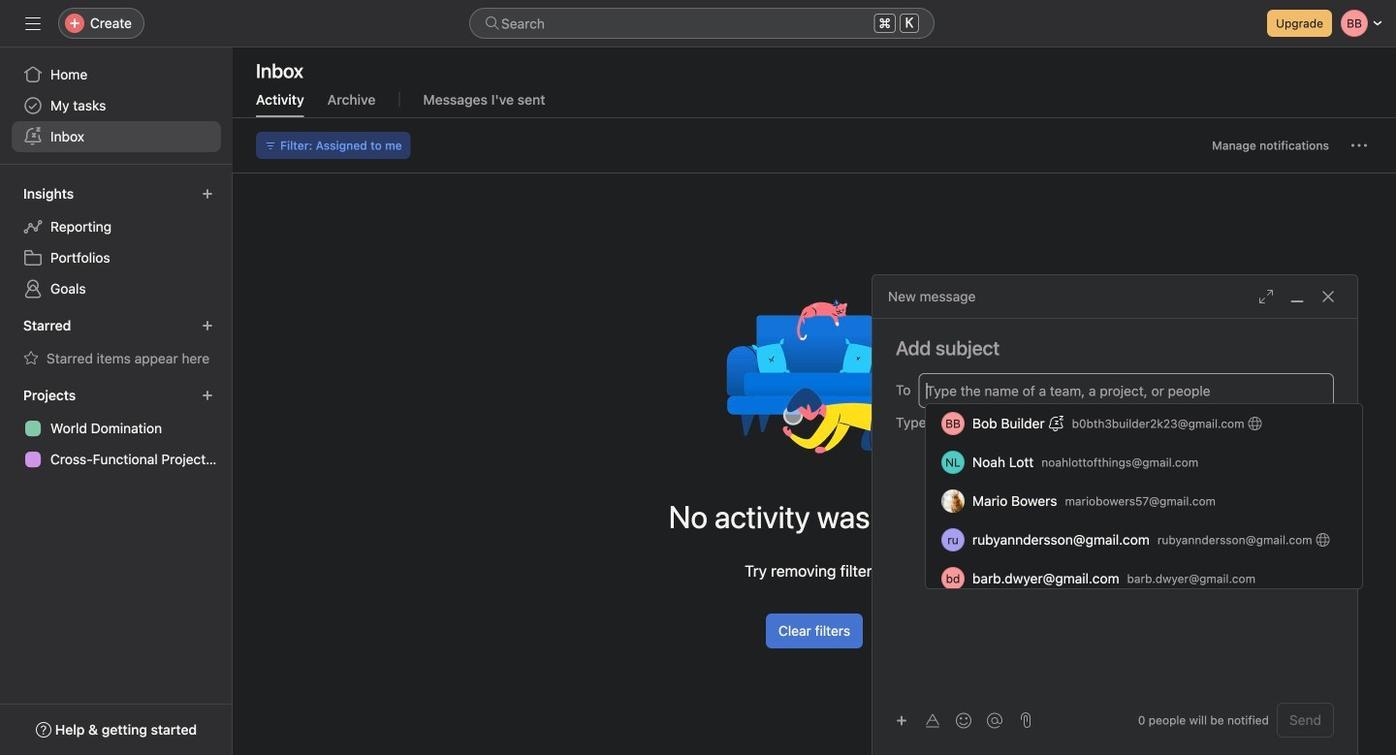 Task type: locate. For each thing, give the bounding box(es) containing it.
projects element
[[0, 378, 233, 479]]

expand popout to full screen image
[[1258, 289, 1274, 304]]

Search tasks, projects, and more text field
[[469, 8, 935, 39]]

more actions image
[[1351, 138, 1367, 153]]

minimize image
[[1289, 289, 1305, 304]]

new project or portfolio image
[[202, 390, 213, 401]]

toolbar
[[888, 706, 1012, 734]]

hide sidebar image
[[25, 16, 41, 31]]

add items to starred image
[[202, 320, 213, 332]]

insert an object image
[[896, 715, 907, 727]]

dialog
[[873, 275, 1357, 755]]

list box
[[926, 404, 1362, 588]]

at mention image
[[987, 713, 1002, 729]]

new insights image
[[202, 188, 213, 200]]

None field
[[469, 8, 935, 39]]

global element
[[0, 48, 233, 164]]



Task type: describe. For each thing, give the bounding box(es) containing it.
insights element
[[0, 176, 233, 308]]

Add subject text field
[[873, 334, 1357, 362]]

starred element
[[0, 308, 233, 378]]

Type the name of a team, a project, or people text field
[[926, 379, 1323, 402]]

close image
[[1320, 289, 1336, 304]]



Task type: vqa. For each thing, say whether or not it's contained in the screenshot.
deutsch
no



